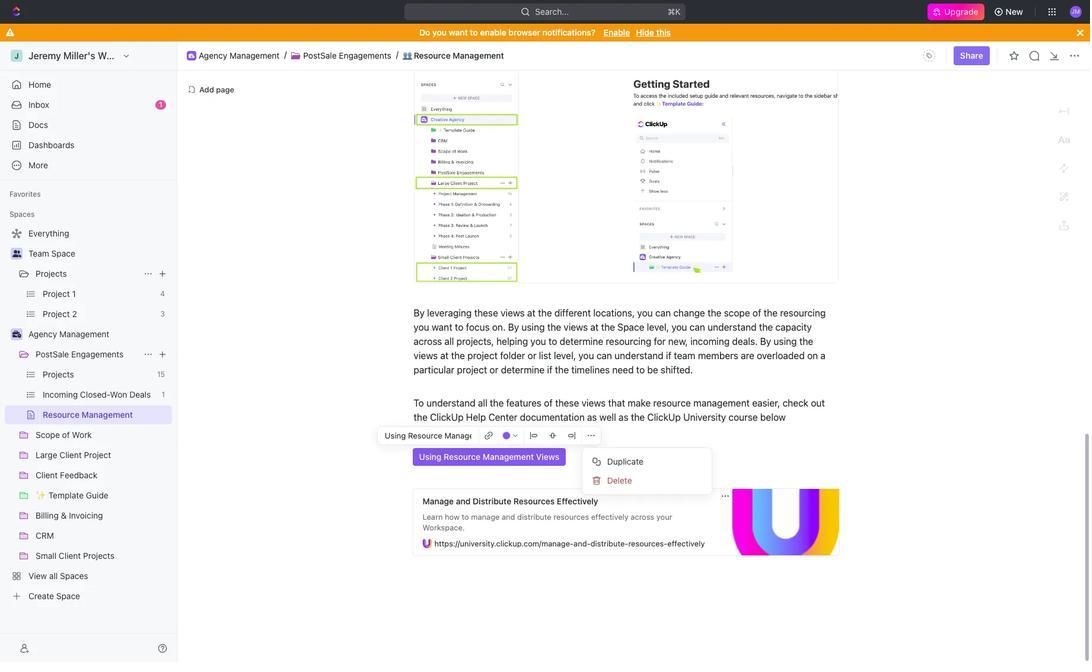 Task type: describe. For each thing, give the bounding box(es) containing it.
manage
[[423, 497, 454, 507]]

the up center
[[490, 398, 504, 409]]

you right locations,
[[637, 308, 653, 319]]

documentation
[[520, 412, 585, 423]]

dashboards link
[[5, 136, 172, 155]]

docs
[[28, 120, 48, 130]]

the left scope
[[708, 308, 721, 319]]

the left 'capacity'
[[759, 322, 773, 333]]

on.
[[492, 322, 506, 333]]

project 1 link
[[43, 285, 156, 304]]

of inside sidebar navigation
[[62, 430, 70, 440]]

0 vertical spatial using
[[522, 322, 545, 333]]

won
[[110, 390, 127, 400]]

members
[[698, 351, 738, 361]]

timelines
[[571, 365, 610, 376]]

do
[[419, 27, 430, 37]]

0 vertical spatial 1
[[159, 100, 162, 109]]

0 vertical spatial spaces
[[9, 210, 35, 219]]

helping
[[496, 337, 528, 347]]

1 horizontal spatial determine
[[560, 337, 603, 347]]

large client project link
[[36, 446, 170, 465]]

1 vertical spatial can
[[690, 322, 705, 333]]

0 horizontal spatial level,
[[554, 351, 576, 361]]

projects for the top the projects link
[[36, 269, 67, 279]]

billing
[[36, 511, 59, 521]]

1 horizontal spatial if
[[666, 351, 671, 361]]

2 vertical spatial project
[[84, 450, 111, 460]]

agency for leftmost "agency management" 'link'
[[28, 329, 57, 339]]

1 as from the left
[[587, 412, 597, 423]]

resource inside resource management 'link'
[[43, 410, 79, 420]]

2 vertical spatial by
[[760, 337, 771, 347]]

the up 'capacity'
[[764, 308, 778, 319]]

2 clickup from the left
[[647, 412, 681, 423]]

billing & invoicing
[[36, 511, 103, 521]]

large client project
[[36, 450, 111, 460]]

center
[[488, 412, 517, 423]]

2 vertical spatial 1
[[162, 390, 165, 399]]

view all spaces
[[28, 571, 88, 581]]

15
[[157, 370, 165, 379]]

this
[[656, 27, 671, 37]]

create
[[28, 591, 54, 601]]

0 horizontal spatial determine
[[501, 365, 545, 376]]

0 horizontal spatial or
[[490, 365, 498, 376]]

1 vertical spatial projects link
[[43, 365, 152, 384]]

jeremy miller's workspace
[[28, 50, 147, 61]]

0 vertical spatial engagements
[[339, 50, 391, 60]]

enable
[[480, 27, 506, 37]]

client feedback link
[[36, 466, 170, 485]]

across
[[414, 337, 442, 347]]

upgrade
[[944, 7, 978, 17]]

team space link
[[28, 244, 170, 263]]

effectively
[[557, 497, 598, 507]]

browser
[[508, 27, 540, 37]]

university
[[683, 412, 726, 423]]

check
[[783, 398, 808, 409]]

you up list
[[530, 337, 546, 347]]

delete button
[[587, 471, 707, 490]]

duplicate
[[607, 457, 643, 467]]

and-
[[574, 539, 591, 549]]

1 vertical spatial at
[[590, 322, 599, 333]]

understand inside to understand all the features of these views that make resource management easier, check out the clickup help center documentation as well as the clickup university course below
[[426, 398, 475, 409]]

effectively
[[667, 539, 705, 549]]

management for resource management 'link'
[[82, 410, 133, 420]]

large
[[36, 450, 57, 460]]

0 vertical spatial resourcing
[[780, 308, 826, 319]]

everything link
[[5, 224, 170, 243]]

on
[[807, 351, 818, 361]]

the left different
[[538, 308, 552, 319]]

views up on.
[[501, 308, 525, 319]]

project 1
[[43, 289, 76, 299]]

focus
[[466, 322, 490, 333]]

1 vertical spatial resourcing
[[606, 337, 651, 347]]

0 horizontal spatial agency management link
[[28, 325, 170, 344]]

more button
[[5, 156, 172, 175]]

management for the top "agency management" 'link'
[[230, 50, 280, 60]]

team
[[674, 351, 695, 361]]

jm button
[[1066, 2, 1085, 21]]

you right the do
[[432, 27, 447, 37]]

page
[[216, 85, 234, 94]]

scope of work link
[[36, 426, 170, 445]]

tree inside sidebar navigation
[[5, 224, 172, 606]]

space inside by leveraging these views at the different locations, you can change the scope of the resourcing you want to focus on. by using the views at the space level, you can understand the capacity across all projects, helping you to determine resourcing for new, incoming deals. by using the views at the project folder or list level, you can understand if team members are overloaded on a particular project or determine if the timelines need to be shifted.
[[617, 322, 644, 333]]

1 vertical spatial client
[[36, 470, 58, 480]]

leveraging
[[427, 308, 472, 319]]

0 vertical spatial at
[[527, 308, 536, 319]]

0 vertical spatial project
[[467, 351, 498, 361]]

views inside to understand all the features of these views that make resource management easier, check out the clickup help center documentation as well as the clickup university course below
[[582, 398, 606, 409]]

that
[[608, 398, 625, 409]]

locations,
[[593, 308, 635, 319]]

all inside to understand all the features of these views that make resource management easier, check out the clickup help center documentation as well as the clickup university course below
[[478, 398, 487, 409]]

different
[[554, 308, 591, 319]]

to left be
[[636, 365, 645, 376]]

favorites button
[[5, 187, 46, 202]]

resource for 👥
[[414, 50, 451, 60]]

delete
[[607, 476, 632, 486]]

management down enable
[[453, 50, 504, 60]]

management
[[693, 398, 750, 409]]

2 horizontal spatial understand
[[708, 322, 757, 333]]

engagements inside sidebar navigation
[[71, 349, 124, 359]]

the left timelines
[[555, 365, 569, 376]]

notifications?
[[542, 27, 595, 37]]

incoming closed-won deals
[[43, 390, 151, 400]]

Add button text field
[[385, 431, 471, 440]]

projects for the bottom the projects link
[[43, 369, 74, 380]]

space for team space
[[51, 248, 75, 259]]

change
[[673, 308, 705, 319]]

0 horizontal spatial by
[[414, 308, 425, 319]]

1 vertical spatial project
[[457, 365, 487, 376]]

add page
[[199, 85, 234, 94]]

1 horizontal spatial can
[[655, 308, 671, 319]]

manage and distribute resources effectively
[[423, 497, 598, 507]]

https://university.clickup.com/manage-and-distribute-resources-effectively
[[434, 539, 705, 549]]

for
[[654, 337, 666, 347]]

list
[[539, 351, 551, 361]]

0 vertical spatial want
[[449, 27, 468, 37]]

closed-
[[80, 390, 110, 400]]

feedback
[[60, 470, 97, 480]]

j
[[14, 51, 19, 60]]

team
[[28, 248, 49, 259]]

agency management inside sidebar navigation
[[28, 329, 109, 339]]

scope of work
[[36, 430, 92, 440]]

resources-
[[628, 539, 667, 549]]

capacity
[[775, 322, 812, 333]]

✨ template guide
[[36, 490, 108, 501]]

incoming
[[690, 337, 730, 347]]

crm link
[[36, 527, 170, 546]]

project for project 2
[[43, 309, 70, 319]]

course
[[729, 412, 758, 423]]

create space
[[28, 591, 80, 601]]

0 vertical spatial level,
[[647, 322, 669, 333]]

you up new,
[[672, 322, 687, 333]]

do you want to enable browser notifications? enable hide this
[[419, 27, 671, 37]]

the down make
[[631, 412, 645, 423]]

of inside by leveraging these views at the different locations, you can change the scope of the resourcing you want to focus on. by using the views at the space level, you can understand the capacity across all projects, helping you to determine resourcing for new, incoming deals. by using the views at the project folder or list level, you can understand if team members are overloaded on a particular project or determine if the timelines need to be shifted.
[[753, 308, 761, 319]]

view
[[28, 571, 47, 581]]

create space link
[[5, 587, 170, 606]]

👥 resource management
[[403, 50, 504, 60]]



Task type: vqa. For each thing, say whether or not it's contained in the screenshot.
projects,
yes



Task type: locate. For each thing, give the bounding box(es) containing it.
1 vertical spatial resource
[[43, 410, 79, 420]]

home
[[28, 79, 51, 90]]

resource down 'incoming'
[[43, 410, 79, 420]]

business time image inside tree
[[12, 331, 21, 338]]

resourcing
[[780, 308, 826, 319], [606, 337, 651, 347]]

0 vertical spatial these
[[474, 308, 498, 319]]

2 vertical spatial space
[[56, 591, 80, 601]]

want
[[449, 27, 468, 37], [432, 322, 452, 333]]

1 horizontal spatial postsale engagements
[[303, 50, 391, 60]]

the up on
[[799, 337, 813, 347]]

1 vertical spatial project
[[43, 309, 70, 319]]

favorites
[[9, 190, 41, 199]]

1 vertical spatial if
[[547, 365, 552, 376]]

if down list
[[547, 365, 552, 376]]

1 horizontal spatial agency management link
[[199, 50, 280, 61]]

views down different
[[564, 322, 588, 333]]

understand
[[708, 322, 757, 333], [615, 351, 663, 361], [426, 398, 475, 409]]

using
[[419, 452, 442, 462]]

project up "project 2"
[[43, 289, 70, 299]]

1 horizontal spatial resourcing
[[780, 308, 826, 319]]

business time image
[[189, 53, 195, 58], [12, 331, 21, 338]]

0 horizontal spatial can
[[597, 351, 612, 361]]

1 horizontal spatial postsale
[[303, 50, 337, 60]]

features
[[506, 398, 541, 409]]

space inside create space link
[[56, 591, 80, 601]]

spaces
[[9, 210, 35, 219], [60, 571, 88, 581]]

all right view
[[49, 571, 58, 581]]

using up helping
[[522, 322, 545, 333]]

1 vertical spatial engagements
[[71, 349, 124, 359]]

1 horizontal spatial agency management
[[199, 50, 280, 60]]

you up across
[[414, 322, 429, 333]]

1 vertical spatial agency management link
[[28, 325, 170, 344]]

1 vertical spatial postsale engagements link
[[36, 345, 139, 364]]

at down locations,
[[590, 322, 599, 333]]

0 horizontal spatial as
[[587, 412, 597, 423]]

2 vertical spatial of
[[62, 430, 70, 440]]

to down leveraging
[[455, 322, 463, 333]]

1 horizontal spatial understand
[[615, 351, 663, 361]]

1 vertical spatial of
[[544, 398, 553, 409]]

can up timelines
[[597, 351, 612, 361]]

can
[[655, 308, 671, 319], [690, 322, 705, 333], [597, 351, 612, 361]]

agency management link up page
[[199, 50, 280, 61]]

project for project 1
[[43, 289, 70, 299]]

billing & invoicing link
[[36, 506, 170, 525]]

0 vertical spatial can
[[655, 308, 671, 319]]

template
[[49, 490, 84, 501]]

at up helping
[[527, 308, 536, 319]]

0 horizontal spatial all
[[49, 571, 58, 581]]

deals.
[[732, 337, 758, 347]]

1 inside project 1 link
[[72, 289, 76, 299]]

postsale engagements link
[[303, 50, 391, 61], [36, 345, 139, 364]]

of inside to understand all the features of these views that make resource management easier, check out the clickup help center documentation as well as the clickup university course below
[[544, 398, 553, 409]]

2 horizontal spatial all
[[478, 398, 487, 409]]

spaces down "favorites" button
[[9, 210, 35, 219]]

agency down "project 2"
[[28, 329, 57, 339]]

client for large
[[60, 450, 82, 460]]

distribute-
[[591, 539, 628, 549]]

1 vertical spatial agency
[[28, 329, 57, 339]]

1 vertical spatial using
[[774, 337, 797, 347]]

2 vertical spatial client
[[59, 551, 81, 561]]

1 horizontal spatial as
[[619, 412, 628, 423]]

resources
[[513, 497, 555, 507]]

1 vertical spatial agency management
[[28, 329, 109, 339]]

agency management up page
[[199, 50, 280, 60]]

management left views
[[483, 452, 534, 462]]

✨ template guide link
[[36, 486, 170, 505]]

resource for using
[[444, 452, 480, 462]]

management up page
[[230, 50, 280, 60]]

using up overloaded
[[774, 337, 797, 347]]

well
[[599, 412, 616, 423]]

2 horizontal spatial of
[[753, 308, 761, 319]]

the down projects,
[[451, 351, 465, 361]]

0 vertical spatial project
[[43, 289, 70, 299]]

sidebar navigation
[[0, 42, 180, 662]]

0 vertical spatial projects
[[36, 269, 67, 279]]

4
[[160, 289, 165, 298]]

2 horizontal spatial at
[[590, 322, 599, 333]]

of right scope
[[753, 308, 761, 319]]

views
[[536, 452, 559, 462]]

determine down different
[[560, 337, 603, 347]]

projects down the crm link
[[83, 551, 114, 561]]

2 as from the left
[[619, 412, 628, 423]]

agency inside tree
[[28, 329, 57, 339]]

dashboards
[[28, 140, 74, 150]]

by up across
[[414, 308, 425, 319]]

make
[[628, 398, 651, 409]]

1 vertical spatial all
[[478, 398, 487, 409]]

tree
[[5, 224, 172, 606]]

postsale for postsale engagements link to the right
[[303, 50, 337, 60]]

small
[[36, 551, 56, 561]]

2 vertical spatial resource
[[444, 452, 480, 462]]

agency for the top "agency management" 'link'
[[199, 50, 227, 60]]

management up scope of work link
[[82, 410, 133, 420]]

0 horizontal spatial if
[[547, 365, 552, 376]]

views
[[501, 308, 525, 319], [564, 322, 588, 333], [414, 351, 438, 361], [582, 398, 606, 409]]

postsale engagements
[[303, 50, 391, 60], [36, 349, 124, 359]]

1 vertical spatial understand
[[615, 351, 663, 361]]

0 horizontal spatial spaces
[[9, 210, 35, 219]]

determine
[[560, 337, 603, 347], [501, 365, 545, 376]]

these
[[474, 308, 498, 319], [555, 398, 579, 409]]

you
[[432, 27, 447, 37], [637, 308, 653, 319], [414, 322, 429, 333], [672, 322, 687, 333], [530, 337, 546, 347], [578, 351, 594, 361]]

scope
[[724, 308, 750, 319]]

understand down scope
[[708, 322, 757, 333]]

resource right using
[[444, 452, 480, 462]]

1 horizontal spatial of
[[544, 398, 553, 409]]

1 horizontal spatial engagements
[[339, 50, 391, 60]]

1 clickup from the left
[[430, 412, 464, 423]]

views down across
[[414, 351, 438, 361]]

duplicate button
[[587, 452, 707, 471]]

0 horizontal spatial engagements
[[71, 349, 124, 359]]

0 vertical spatial postsale engagements
[[303, 50, 391, 60]]

client up client feedback
[[60, 450, 82, 460]]

0 vertical spatial client
[[60, 450, 82, 460]]

want inside by leveraging these views at the different locations, you can change the scope of the resourcing you want to focus on. by using the views at the space level, you can understand the capacity across all projects, helping you to determine resourcing for new, incoming deals. by using the views at the project folder or list level, you can understand if team members are overloaded on a particular project or determine if the timelines need to be shifted.
[[432, 322, 452, 333]]

crm
[[36, 531, 54, 541]]

at
[[527, 308, 536, 319], [590, 322, 599, 333], [440, 351, 449, 361]]

determine down 'folder' at the bottom left
[[501, 365, 545, 376]]

3
[[160, 310, 165, 318]]

the down different
[[547, 322, 561, 333]]

workspace
[[98, 50, 147, 61]]

business time image for leftmost "agency management" 'link'
[[12, 331, 21, 338]]

miller's
[[63, 50, 95, 61]]

of
[[753, 308, 761, 319], [544, 398, 553, 409], [62, 430, 70, 440]]

project down scope of work link
[[84, 450, 111, 460]]

understand up be
[[615, 351, 663, 361]]

share
[[960, 50, 983, 60]]

projects down 'team space'
[[36, 269, 67, 279]]

0 vertical spatial agency management
[[199, 50, 280, 60]]

0 vertical spatial postsale engagements link
[[303, 50, 391, 61]]

0 vertical spatial projects link
[[36, 264, 139, 283]]

to up list
[[549, 337, 557, 347]]

agency management down 2
[[28, 329, 109, 339]]

can down change
[[690, 322, 705, 333]]

0 horizontal spatial resourcing
[[606, 337, 651, 347]]

space down 'view all spaces'
[[56, 591, 80, 601]]

0 vertical spatial or
[[528, 351, 536, 361]]

all right across
[[444, 337, 454, 347]]

a
[[820, 351, 825, 361]]

0 horizontal spatial clickup
[[430, 412, 464, 423]]

by leveraging these views at the different locations, you can change the scope of the resourcing you want to focus on. by using the views at the space level, you can understand the capacity across all projects, helping you to determine resourcing for new, incoming deals. by using the views at the project folder or list level, you can understand if team members are overloaded on a particular project or determine if the timelines need to be shifted.
[[414, 308, 828, 376]]

understand up help
[[426, 398, 475, 409]]

agency up add page
[[199, 50, 227, 60]]

engagements
[[339, 50, 391, 60], [71, 349, 124, 359]]

0 vertical spatial agency
[[199, 50, 227, 60]]

all up help
[[478, 398, 487, 409]]

space down locations,
[[617, 322, 644, 333]]

1 horizontal spatial spaces
[[60, 571, 88, 581]]

0 vertical spatial determine
[[560, 337, 603, 347]]

level, up the for
[[647, 322, 669, 333]]

folder
[[500, 351, 525, 361]]

project left 2
[[43, 309, 70, 319]]

1 horizontal spatial postsale engagements link
[[303, 50, 391, 61]]

upgrade link
[[928, 4, 984, 20]]

postsale for the bottommost postsale engagements link
[[36, 349, 69, 359]]

1 horizontal spatial level,
[[647, 322, 669, 333]]

1 vertical spatial want
[[432, 322, 452, 333]]

projects,
[[456, 337, 494, 347]]

or down helping
[[490, 365, 498, 376]]

1 horizontal spatial clickup
[[647, 412, 681, 423]]

everything
[[28, 228, 69, 238]]

space inside 'team space' link
[[51, 248, 75, 259]]

2 vertical spatial at
[[440, 351, 449, 361]]

resourcing up the need
[[606, 337, 651, 347]]

or
[[528, 351, 536, 361], [490, 365, 498, 376]]

jeremy miller's workspace, , element
[[11, 50, 23, 62]]

to left enable
[[470, 27, 478, 37]]

to
[[414, 398, 424, 409]]

business time image for the top "agency management" 'link'
[[189, 53, 195, 58]]

1 horizontal spatial or
[[528, 351, 536, 361]]

small client projects
[[36, 551, 114, 561]]

all inside tree
[[49, 571, 58, 581]]

shifted.
[[661, 365, 693, 376]]

new
[[1006, 7, 1023, 17]]

0 horizontal spatial agency
[[28, 329, 57, 339]]

home link
[[5, 75, 172, 94]]

the down to
[[414, 412, 428, 423]]

clickup
[[430, 412, 464, 423], [647, 412, 681, 423]]

⌘k
[[668, 7, 681, 17]]

management for leftmost "agency management" 'link'
[[59, 329, 109, 339]]

or left list
[[528, 351, 536, 361]]

dropdown menu image
[[920, 46, 939, 65]]

out
[[811, 398, 825, 409]]

0 vertical spatial resource
[[414, 50, 451, 60]]

1
[[159, 100, 162, 109], [72, 289, 76, 299], [162, 390, 165, 399]]

add
[[199, 85, 214, 94]]

as right the 'well'
[[619, 412, 628, 423]]

2 vertical spatial all
[[49, 571, 58, 581]]

resource
[[653, 398, 691, 409]]

distribute
[[473, 497, 511, 507]]

to
[[470, 27, 478, 37], [455, 322, 463, 333], [549, 337, 557, 347], [636, 365, 645, 376]]

1 vertical spatial by
[[508, 322, 519, 333]]

hide
[[636, 27, 654, 37]]

tree containing everything
[[5, 224, 172, 606]]

0 horizontal spatial postsale
[[36, 349, 69, 359]]

space right team
[[51, 248, 75, 259]]

&
[[61, 511, 67, 521]]

you up timelines
[[578, 351, 594, 361]]

user group image
[[12, 250, 21, 257]]

space for create space
[[56, 591, 80, 601]]

management down 2
[[59, 329, 109, 339]]

1 horizontal spatial these
[[555, 398, 579, 409]]

by up overloaded
[[760, 337, 771, 347]]

agency management link down project 2 link in the left of the page
[[28, 325, 170, 344]]

view all spaces link
[[5, 567, 170, 586]]

postsale engagements inside sidebar navigation
[[36, 349, 124, 359]]

0 vertical spatial by
[[414, 308, 425, 319]]

1 vertical spatial these
[[555, 398, 579, 409]]

2 vertical spatial projects
[[83, 551, 114, 561]]

1 vertical spatial determine
[[501, 365, 545, 376]]

new,
[[668, 337, 688, 347]]

postsale inside tree
[[36, 349, 69, 359]]

project 2 link
[[43, 305, 156, 324]]

clickup down resource
[[647, 412, 681, 423]]

1 vertical spatial business time image
[[12, 331, 21, 338]]

these up documentation
[[555, 398, 579, 409]]

want up 👥 resource management on the top left
[[449, 27, 468, 37]]

clickup up add button text field
[[430, 412, 464, 423]]

0 horizontal spatial these
[[474, 308, 498, 319]]

these inside by leveraging these views at the different locations, you can change the scope of the resourcing you want to focus on. by using the views at the space level, you can understand the capacity across all projects, helping you to determine resourcing for new, incoming deals. by using the views at the project folder or list level, you can understand if team members are overloaded on a particular project or determine if the timelines need to be shifted.
[[474, 308, 498, 319]]

1 vertical spatial postsale
[[36, 349, 69, 359]]

below
[[760, 412, 786, 423]]

2 horizontal spatial can
[[690, 322, 705, 333]]

projects link
[[36, 264, 139, 283], [43, 365, 152, 384]]

1 vertical spatial level,
[[554, 351, 576, 361]]

the down locations,
[[601, 322, 615, 333]]

1 vertical spatial projects
[[43, 369, 74, 380]]

at up particular
[[440, 351, 449, 361]]

level, right list
[[554, 351, 576, 361]]

projects link up incoming closed-won deals
[[43, 365, 152, 384]]

particular
[[414, 365, 454, 376]]

of left "work"
[[62, 430, 70, 440]]

incoming
[[43, 390, 78, 400]]

these up focus at the left of the page
[[474, 308, 498, 319]]

projects up 'incoming'
[[43, 369, 74, 380]]

0 horizontal spatial understand
[[426, 398, 475, 409]]

can left change
[[655, 308, 671, 319]]

1 vertical spatial space
[[617, 322, 644, 333]]

projects link down 'team space' link
[[36, 264, 139, 283]]

0 vertical spatial postsale
[[303, 50, 337, 60]]

these inside to understand all the features of these views that make resource management easier, check out the clickup help center documentation as well as the clickup university course below
[[555, 398, 579, 409]]

client up 'view all spaces'
[[59, 551, 81, 561]]

of up documentation
[[544, 398, 553, 409]]

1 vertical spatial or
[[490, 365, 498, 376]]

views up the 'well'
[[582, 398, 606, 409]]

all inside by leveraging these views at the different locations, you can change the scope of the resourcing you want to focus on. by using the views at the space level, you can understand the capacity across all projects, helping you to determine resourcing for new, incoming deals. by using the views at the project folder or list level, you can understand if team members are overloaded on a particular project or determine if the timelines need to be shifted.
[[444, 337, 454, 347]]

search...
[[535, 7, 569, 17]]

client for small
[[59, 551, 81, 561]]

2 vertical spatial can
[[597, 351, 612, 361]]

be
[[647, 365, 658, 376]]

1 vertical spatial 1
[[72, 289, 76, 299]]

engagements left 👥
[[339, 50, 391, 60]]

1 horizontal spatial by
[[508, 322, 519, 333]]

project 2
[[43, 309, 77, 319]]

0 vertical spatial agency management link
[[199, 50, 280, 61]]

resourcing up 'capacity'
[[780, 308, 826, 319]]

spaces down the small client projects
[[60, 571, 88, 581]]

if left team
[[666, 351, 671, 361]]

spaces inside tree
[[60, 571, 88, 581]]

engagements down project 2 link in the left of the page
[[71, 349, 124, 359]]

by up helping
[[508, 322, 519, 333]]

client down large
[[36, 470, 58, 480]]

0 vertical spatial understand
[[708, 322, 757, 333]]

want down leveraging
[[432, 322, 452, 333]]

0 horizontal spatial of
[[62, 430, 70, 440]]

resource down the do
[[414, 50, 451, 60]]

as left the 'well'
[[587, 412, 597, 423]]



